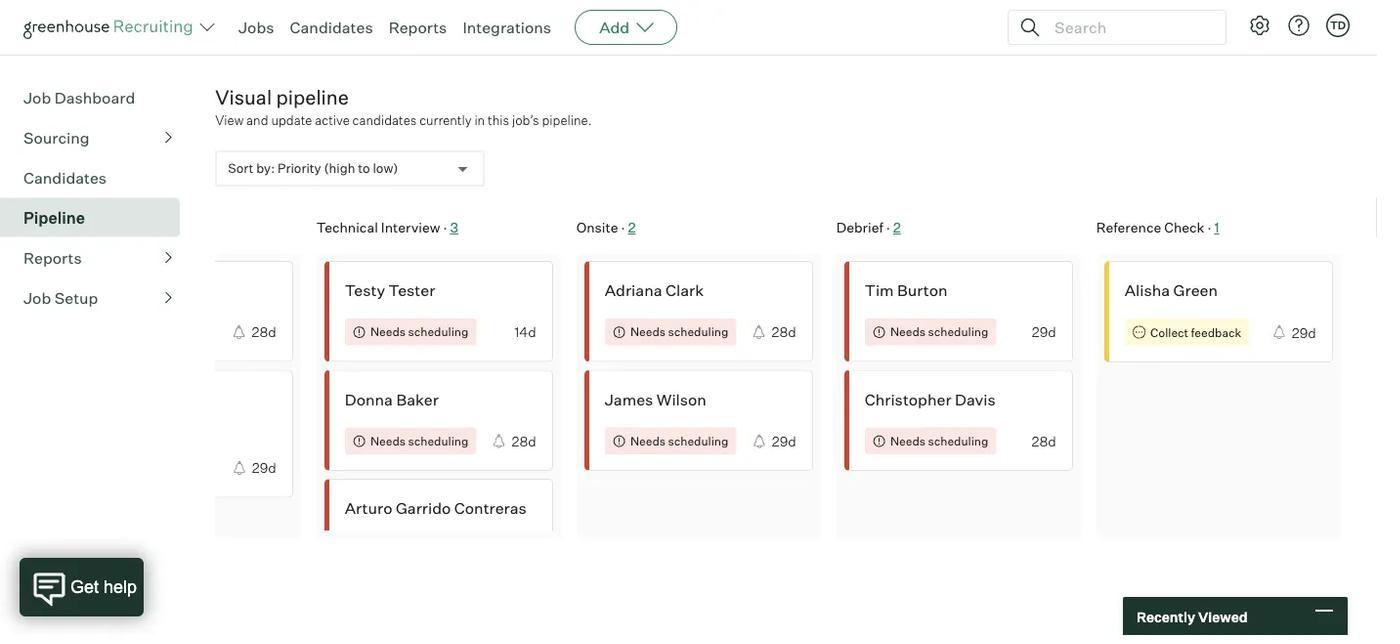 Task type: vqa. For each thing, say whether or not it's contained in the screenshot.
'Onsite · 2'
yes



Task type: locate. For each thing, give the bounding box(es) containing it.
by:
[[256, 161, 275, 177]]

candidates down sourcing
[[23, 168, 107, 188]]

and
[[246, 113, 268, 128]]

needs scheduling down clark
[[631, 325, 729, 339]]

job setup link
[[23, 287, 172, 310]]

scheduling down baker
[[409, 434, 469, 448]]

candidates link up pipeline link
[[23, 166, 172, 190]]

1 vertical spatial reports link
[[23, 246, 172, 270]]

candidates up pipeline
[[290, 18, 373, 37]]

view
[[215, 113, 244, 128]]

2
[[628, 219, 636, 236], [894, 219, 901, 236]]

needs scheduling for clark
[[631, 325, 729, 339]]

visual pipeline view and update active candidates currently in this job's pipeline.
[[215, 85, 592, 128]]

reference check · 1
[[1097, 219, 1220, 236]]

scheduling for burton
[[929, 325, 989, 339]]

·
[[444, 219, 448, 236], [622, 219, 625, 236], [887, 219, 891, 236], [1208, 219, 1212, 236]]

onsite · 2
[[577, 219, 636, 236]]

scheduling
[[409, 325, 469, 339], [669, 325, 729, 339], [929, 325, 989, 339], [409, 434, 469, 448], [669, 434, 729, 448], [929, 434, 989, 448]]

1 vertical spatial candidates
[[23, 168, 107, 188]]

1 vertical spatial reports
[[23, 248, 82, 268]]

needs scheduling for tester
[[371, 325, 469, 339]]

scheduling down tester
[[409, 325, 469, 339]]

job left setup on the left of page
[[23, 288, 51, 308]]

scheduling down the wilson
[[669, 434, 729, 448]]

job for job setup
[[23, 288, 51, 308]]

candidates link up pipeline
[[290, 18, 373, 37]]

needs down adriana clark
[[631, 325, 666, 339]]

job for job dashboard
[[23, 88, 51, 108]]

christopher
[[865, 390, 952, 409]]

needs down testy tester
[[371, 325, 406, 339]]

1 horizontal spatial reports link
[[389, 18, 447, 37]]

job up sourcing
[[23, 88, 51, 108]]

check
[[1165, 219, 1205, 236]]

0 horizontal spatial reports link
[[23, 246, 172, 270]]

28d
[[252, 324, 277, 341], [772, 324, 797, 341], [512, 433, 537, 450], [1032, 433, 1057, 450]]

29d
[[1032, 324, 1057, 341], [1292, 324, 1317, 341], [772, 433, 797, 450], [252, 460, 277, 477]]

0 horizontal spatial reports
[[23, 248, 82, 268]]

collect feedback
[[1151, 325, 1242, 340]]

adriana clark
[[605, 281, 704, 300]]

0 vertical spatial job
[[23, 88, 51, 108]]

james
[[605, 390, 654, 409]]

· right onsite
[[622, 219, 625, 236]]

job setup
[[23, 288, 98, 308]]

sourcing
[[23, 128, 90, 148]]

alisha green
[[1125, 281, 1218, 300]]

· left 1
[[1208, 219, 1212, 236]]

arturo garrido contreras
[[345, 499, 527, 518]]

needs scheduling for wilson
[[631, 434, 729, 448]]

1 job from the top
[[23, 88, 51, 108]]

active
[[315, 113, 350, 128]]

4 · from the left
[[1208, 219, 1212, 236]]

visual
[[215, 85, 272, 110]]

0 vertical spatial reports link
[[389, 18, 447, 37]]

needs for james
[[631, 434, 666, 448]]

needs down tim burton
[[891, 325, 926, 339]]

needs scheduling down baker
[[371, 434, 469, 448]]

needs scheduling
[[371, 325, 469, 339], [631, 325, 729, 339], [891, 325, 989, 339], [371, 434, 469, 448], [631, 434, 729, 448], [891, 434, 989, 448]]

reports link up visual pipeline view and update active candidates currently in this job's pipeline.
[[389, 18, 447, 37]]

3 · from the left
[[887, 219, 891, 236]]

needs
[[371, 325, 406, 339], [631, 325, 666, 339], [891, 325, 926, 339], [371, 434, 406, 448], [631, 434, 666, 448], [891, 434, 926, 448]]

2 job from the top
[[23, 288, 51, 308]]

1 2 from the left
[[628, 219, 636, 236]]

viewed
[[1198, 608, 1248, 625]]

1 horizontal spatial reports
[[389, 18, 447, 37]]

1 vertical spatial job
[[23, 288, 51, 308]]

2 right onsite
[[628, 219, 636, 236]]

needs for donna
[[371, 434, 406, 448]]

job
[[23, 88, 51, 108], [23, 288, 51, 308]]

job dashboard link
[[23, 86, 172, 110]]

add button
[[575, 10, 677, 45]]

pipeline
[[23, 208, 85, 228]]

1 horizontal spatial candidates
[[290, 18, 373, 37]]

garrido
[[396, 499, 451, 518]]

needs scheduling down christopher davis at the right bottom of the page
[[891, 434, 989, 448]]

2 2 from the left
[[894, 219, 901, 236]]

0 horizontal spatial 2
[[628, 219, 636, 236]]

1 horizontal spatial 2
[[894, 219, 901, 236]]

scheduling down davis
[[929, 434, 989, 448]]

update
[[271, 113, 312, 128]]

needs scheduling down tester
[[371, 325, 469, 339]]

davis
[[955, 390, 996, 409]]

reports down pipeline
[[23, 248, 82, 268]]

this
[[488, 113, 509, 128]]

setup
[[54, 288, 98, 308]]

to
[[358, 161, 370, 177]]

scheduling down burton
[[929, 325, 989, 339]]

0 horizontal spatial candidates link
[[23, 166, 172, 190]]

reports
[[389, 18, 447, 37], [23, 248, 82, 268]]

needs down james wilson
[[631, 434, 666, 448]]

job dashboard
[[23, 88, 135, 108]]

wilson
[[657, 390, 707, 409]]

jobs link
[[238, 18, 274, 37]]

roberts
[[125, 281, 184, 300]]

onsite
[[577, 219, 619, 236]]

needs for testy
[[371, 325, 406, 339]]

reports link up "tyler"
[[23, 246, 172, 270]]

needs down the donna baker
[[371, 434, 406, 448]]

feedback
[[1191, 325, 1242, 340]]

needs down christopher
[[891, 434, 926, 448]]

tester
[[389, 281, 436, 300]]

green
[[1174, 281, 1218, 300]]

· right debrief
[[887, 219, 891, 236]]

dashboard
[[54, 88, 135, 108]]

reports link
[[389, 18, 447, 37], [23, 246, 172, 270]]

0 vertical spatial candidates link
[[290, 18, 373, 37]]

adriana
[[605, 281, 663, 300]]

reports up visual pipeline view and update active candidates currently in this job's pipeline.
[[389, 18, 447, 37]]

interview
[[381, 219, 441, 236]]

priority
[[278, 161, 321, 177]]

tyler
[[85, 281, 122, 300]]

christopher davis
[[865, 390, 996, 409]]

· left the 3 at the top
[[444, 219, 448, 236]]

2 right debrief
[[894, 219, 901, 236]]

burton
[[898, 281, 948, 300]]

candidates
[[290, 18, 373, 37], [23, 168, 107, 188]]

needs scheduling down burton
[[891, 325, 989, 339]]

0 vertical spatial reports
[[389, 18, 447, 37]]

scheduling down clark
[[669, 325, 729, 339]]

candidates link
[[290, 18, 373, 37], [23, 166, 172, 190]]

scheduling for baker
[[409, 434, 469, 448]]

needs scheduling down the wilson
[[631, 434, 729, 448]]

arturo garrido contreras button
[[325, 479, 553, 580], [325, 479, 553, 580]]

29d button
[[65, 370, 293, 498], [65, 370, 293, 498]]



Task type: describe. For each thing, give the bounding box(es) containing it.
reference
[[1097, 219, 1162, 236]]

candidates
[[352, 113, 417, 128]]

pipeline
[[276, 85, 349, 110]]

3
[[450, 219, 459, 236]]

debrief
[[837, 219, 884, 236]]

needs for adriana
[[631, 325, 666, 339]]

pipeline.
[[542, 113, 592, 128]]

needs scheduling for davis
[[891, 434, 989, 448]]

sort
[[228, 161, 254, 177]]

(19)
[[23, 37, 48, 54]]

14d
[[515, 324, 537, 341]]

sort by: priority (high to low)
[[228, 161, 398, 177]]

0 vertical spatial candidates
[[290, 18, 373, 37]]

collect
[[1151, 325, 1189, 340]]

donna
[[345, 390, 393, 409]]

Search text field
[[1050, 13, 1208, 42]]

testy
[[345, 281, 386, 300]]

scheduling for wilson
[[669, 434, 729, 448]]

1 horizontal spatial candidates link
[[290, 18, 373, 37]]

arturo
[[345, 499, 393, 518]]

configure image
[[1248, 14, 1271, 37]]

td button
[[1326, 14, 1350, 37]]

2 for tim
[[894, 219, 901, 236]]

td button
[[1322, 10, 1354, 41]]

tyler roberts
[[85, 281, 184, 300]]

1 · from the left
[[444, 219, 448, 236]]

needs scheduling for baker
[[371, 434, 469, 448]]

2 · from the left
[[622, 219, 625, 236]]

td
[[1330, 19, 1346, 32]]

needs for christopher
[[891, 434, 926, 448]]

clark
[[666, 281, 704, 300]]

james wilson
[[605, 390, 707, 409]]

sourcing link
[[23, 126, 172, 150]]

2 for adriana
[[628, 219, 636, 236]]

needs scheduling for burton
[[891, 325, 989, 339]]

integrations
[[463, 18, 551, 37]]

scheduling for clark
[[669, 325, 729, 339]]

in
[[474, 113, 485, 128]]

scheduling for davis
[[929, 434, 989, 448]]

tim
[[865, 281, 894, 300]]

technical
[[317, 219, 378, 236]]

add
[[599, 18, 630, 37]]

technical interview · 3
[[317, 219, 459, 236]]

contreras
[[455, 499, 527, 518]]

baker
[[397, 390, 439, 409]]

job's
[[512, 113, 539, 128]]

testy tester
[[345, 281, 436, 300]]

1
[[1215, 219, 1220, 236]]

integrations link
[[463, 18, 551, 37]]

debrief · 2
[[837, 219, 901, 236]]

greenhouse recruiting image
[[23, 16, 199, 39]]

recently
[[1137, 608, 1195, 625]]

alisha
[[1125, 281, 1170, 300]]

0 horizontal spatial candidates
[[23, 168, 107, 188]]

jobs
[[238, 18, 274, 37]]

1 vertical spatial candidates link
[[23, 166, 172, 190]]

(high
[[324, 161, 355, 177]]

needs for tim
[[891, 325, 926, 339]]

currently
[[419, 113, 472, 128]]

donna baker
[[345, 390, 439, 409]]

recently viewed
[[1137, 608, 1248, 625]]

low)
[[373, 161, 398, 177]]

tim burton
[[865, 281, 948, 300]]

pipeline link
[[23, 206, 172, 230]]

scheduling for tester
[[409, 325, 469, 339]]



